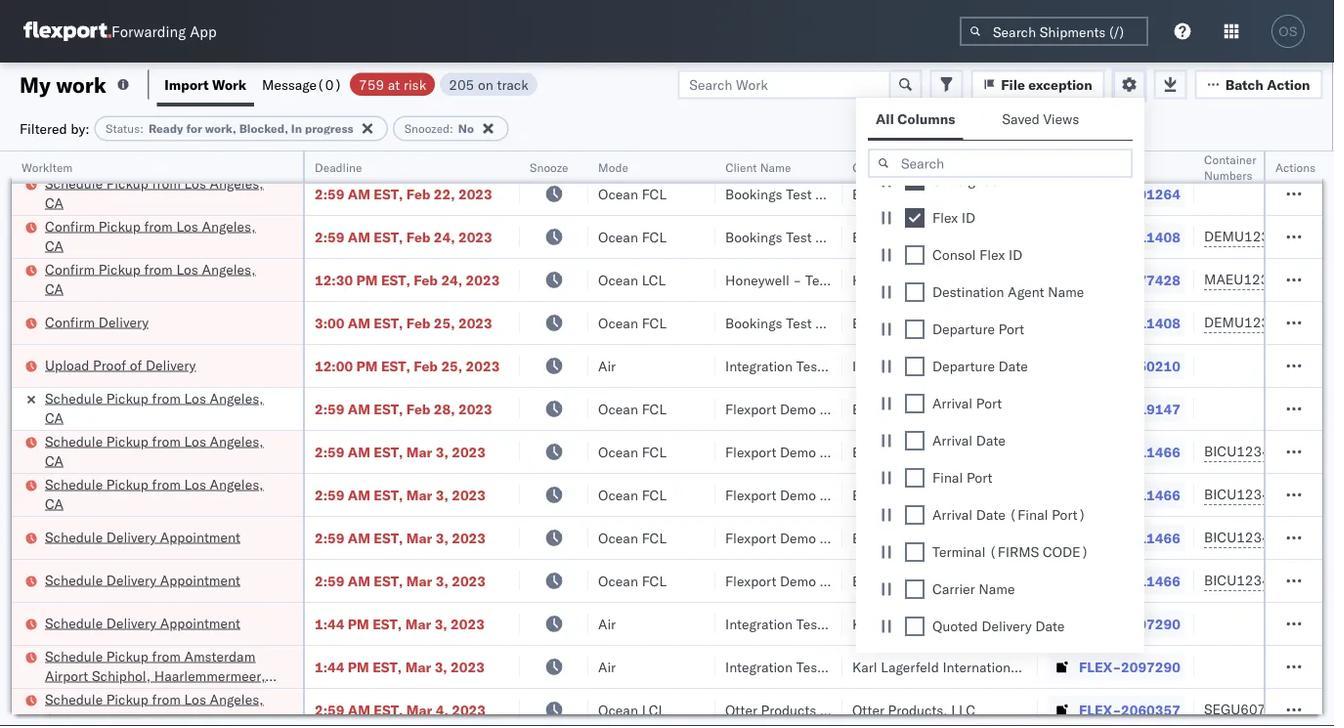 Task type: locate. For each thing, give the bounding box(es) containing it.
otter
[[726, 702, 758, 719], [853, 702, 885, 719]]

1911408 for 3:00 am est, feb 25, 2023
[[1122, 314, 1181, 332]]

1911408 down 1891264
[[1122, 228, 1181, 245]]

1 integration test account - on ag from the left
[[726, 357, 936, 375]]

1 horizontal spatial otter
[[853, 702, 885, 719]]

los
[[184, 175, 206, 192], [176, 218, 198, 235], [176, 261, 198, 278], [184, 390, 206, 407], [184, 433, 206, 450], [184, 476, 206, 493], [184, 691, 206, 708]]

bookings
[[726, 185, 783, 202], [853, 185, 910, 202], [726, 228, 783, 245], [853, 228, 910, 245], [726, 314, 783, 332], [853, 314, 910, 332], [853, 400, 910, 418], [853, 444, 910, 461], [853, 487, 910, 504], [853, 530, 910, 547], [853, 573, 910, 590]]

confirm up confirm delivery
[[45, 261, 95, 278]]

4 flexport from the top
[[726, 530, 777, 547]]

1 vertical spatial flex
[[933, 209, 959, 226]]

snooze
[[530, 160, 569, 175]]

1 otter from the left
[[726, 702, 758, 719]]

(0)
[[317, 76, 342, 93]]

on down the departure port
[[1021, 357, 1041, 375]]

karl lagerfeld international b.v c/o bleckmann down the carrier name
[[853, 616, 1147, 633]]

all
[[876, 111, 895, 128]]

0 vertical spatial flex-2097290
[[1080, 616, 1181, 633]]

1 vertical spatial ocean lcl
[[599, 271, 666, 289]]

6 fcl from the top
[[642, 487, 667, 504]]

2023 for schedule delivery appointment link corresponding to 1st "schedule delivery appointment" button from the top of the page
[[466, 142, 500, 159]]

1 horizontal spatial :
[[450, 121, 454, 136]]

resize handle column header for mode
[[692, 152, 716, 727]]

bleckmann up flex-2060357
[[1078, 659, 1147, 676]]

ocean lcl for 2:59 am est, mar 4, 2023
[[599, 702, 666, 719]]

0 vertical spatial port
[[999, 321, 1025, 338]]

name for carrier name
[[979, 581, 1016, 598]]

3 bicu1234565, from the top
[[1205, 529, 1301, 546]]

flex id button
[[1039, 156, 1176, 175]]

1911408
[[1122, 228, 1181, 245], [1122, 314, 1181, 332]]

c/o down quoted delivery date
[[1051, 659, 1075, 676]]

3 air from the top
[[599, 659, 616, 676]]

0 vertical spatial karl
[[853, 616, 878, 633]]

2 vertical spatial lcl
[[642, 702, 666, 719]]

0 vertical spatial name
[[760, 160, 792, 175]]

angeles,
[[210, 175, 264, 192], [202, 218, 256, 235], [202, 261, 256, 278], [210, 390, 264, 407], [210, 433, 264, 450], [210, 476, 264, 493], [210, 691, 264, 708]]

1977428 for 12:30 pm est, feb 24, 2023
[[1122, 271, 1181, 289]]

port for final port
[[967, 469, 993, 487]]

on left departure date
[[893, 357, 914, 375]]

2023 for 'schedule pickup from los angeles, ca' link corresponding to first schedule pickup from los angeles, ca button from the bottom
[[452, 702, 486, 719]]

1 horizontal spatial name
[[979, 581, 1016, 598]]

c/o for schedule pickup from amsterdam airport schiphol, haarlemmermeer, netherlands
[[1051, 659, 1075, 676]]

name up quoted delivery date
[[979, 581, 1016, 598]]

confirm pickup from los angeles, ca up confirm delivery
[[45, 261, 256, 297]]

1 vertical spatial karl lagerfeld international b.v c/o bleckmann
[[853, 659, 1147, 676]]

international down quoted delivery date
[[943, 659, 1023, 676]]

1 horizontal spatial ag
[[1044, 357, 1063, 375]]

0 vertical spatial arrival
[[933, 395, 973, 412]]

1 vertical spatial 24,
[[442, 271, 463, 289]]

0 vertical spatial flex id
[[1048, 160, 1085, 175]]

1 schedule from the top
[[45, 141, 103, 158]]

schedule pickup from amsterdam airport schiphol, haarlemmermeer, netherlands
[[45, 648, 266, 704]]

1 vertical spatial 1:44
[[315, 659, 345, 676]]

1 vertical spatial 1911408
[[1122, 314, 1181, 332]]

name inside "button"
[[760, 160, 792, 175]]

schedule pickup from los angeles, ca link for 2nd schedule pickup from los angeles, ca button from the bottom
[[45, 475, 278, 514]]

2 schedule delivery appointment from the top
[[45, 529, 241, 546]]

arrival port
[[933, 395, 1003, 412]]

1 flex-1911466 from the top
[[1080, 444, 1181, 461]]

1 demu from the top
[[1305, 443, 1335, 460]]

2 vertical spatial name
[[979, 581, 1016, 598]]

lagerfeld down the carrier
[[881, 616, 940, 633]]

1 vertical spatial 2097290
[[1122, 659, 1181, 676]]

port right final
[[967, 469, 993, 487]]

1 horizontal spatial integration
[[853, 357, 920, 375]]

1 vertical spatial flex-1911408
[[1080, 314, 1181, 332]]

1 vertical spatial flex-2097290
[[1080, 659, 1181, 676]]

1 schedule pickup from los angeles, ca link from the top
[[45, 174, 278, 213]]

views
[[1044, 111, 1080, 128]]

4 appointment from the top
[[160, 615, 241, 632]]

1:44 for schedule delivery appointment
[[315, 616, 345, 633]]

2097290 for schedule pickup from amsterdam airport schiphol, haarlemmermeer, netherlands
[[1122, 659, 1181, 676]]

2023
[[466, 142, 500, 159], [459, 185, 493, 202], [459, 228, 493, 245], [466, 271, 500, 289], [459, 314, 493, 332], [466, 357, 500, 375], [459, 400, 493, 418], [452, 444, 486, 461], [452, 487, 486, 504], [452, 530, 486, 547], [452, 573, 486, 590], [451, 616, 485, 633], [451, 659, 485, 676], [452, 702, 486, 719]]

snoozed
[[405, 121, 450, 136]]

arrival up arrival date
[[933, 395, 973, 412]]

resize handle column header for client name
[[820, 152, 843, 727]]

1 vertical spatial flex id
[[933, 209, 976, 226]]

schedule delivery appointment button
[[45, 140, 241, 162], [45, 528, 241, 549], [45, 571, 241, 592], [45, 614, 241, 635]]

0 vertical spatial b.v
[[1026, 616, 1048, 633]]

0 horizontal spatial ag
[[917, 357, 936, 375]]

id down views
[[1073, 160, 1085, 175]]

filtered
[[20, 120, 67, 137]]

2 ca from the top
[[45, 237, 64, 254]]

delivery inside confirm delivery link
[[99, 313, 149, 331]]

1 vertical spatial arrival
[[933, 432, 973, 449]]

3 ca from the top
[[45, 280, 64, 297]]

2:59 am est, mar 3, 2023
[[315, 444, 486, 461], [315, 487, 486, 504], [315, 530, 486, 547], [315, 573, 486, 590]]

ready
[[149, 121, 183, 136]]

b.v down (firms
[[1026, 616, 1048, 633]]

confirm pickup from los angeles, ca for 2:59 am est, feb 24, 2023
[[45, 218, 256, 254]]

name
[[760, 160, 792, 175], [1049, 284, 1085, 301], [979, 581, 1016, 598]]

3 flexport demo consignee from the top
[[726, 487, 886, 504]]

1 vertical spatial 25,
[[442, 357, 463, 375]]

flex-1977428 up flex-2150210
[[1080, 271, 1181, 289]]

arrival date
[[933, 432, 1006, 449]]

mar for schedule pickup from amsterdam airport schiphol, haarlemmermeer, netherlands button
[[406, 659, 431, 676]]

1 vertical spatial c/o
[[1051, 659, 1075, 676]]

1 demu1232567 from the top
[[1205, 228, 1304, 245]]

0 vertical spatial flex-1977428
[[1080, 142, 1181, 159]]

flex-1911466 down flex-1919147
[[1080, 444, 1181, 461]]

flex id up consol
[[933, 209, 976, 226]]

11 ocean from the top
[[599, 702, 639, 719]]

international down the carrier name
[[943, 616, 1023, 633]]

flex-1911466
[[1080, 444, 1181, 461], [1080, 487, 1181, 504], [1080, 530, 1181, 547], [1080, 573, 1181, 590]]

flex-1977428 for 12:30 pm est, feb 24, 2023
[[1080, 271, 1181, 289]]

2 flex-1911408 from the top
[[1080, 314, 1181, 332]]

upload
[[45, 356, 89, 374]]

schedule delivery appointment link for fourth "schedule delivery appointment" button from the top
[[45, 614, 241, 633]]

14 flex- from the top
[[1080, 702, 1122, 719]]

0 vertical spatial ocean lcl
[[599, 142, 666, 159]]

1 1:44 from the top
[[315, 616, 345, 633]]

0 vertical spatial id
[[1073, 160, 1085, 175]]

1911466
[[1122, 444, 1181, 461], [1122, 487, 1181, 504], [1122, 530, 1181, 547], [1122, 573, 1181, 590]]

2023 for schedule delivery appointment link related to fourth "schedule delivery appointment" button from the top
[[451, 616, 485, 633]]

flex right consol
[[980, 246, 1006, 264]]

0 horizontal spatial flex id
[[933, 209, 976, 226]]

0 vertical spatial lcl
[[642, 142, 666, 159]]

1 vertical spatial confirm pickup from los angeles, ca
[[45, 261, 256, 297]]

otter products, llc
[[853, 702, 976, 719]]

on
[[893, 357, 914, 375], [1021, 357, 1041, 375]]

2 schedule delivery appointment button from the top
[[45, 528, 241, 549]]

3 appointment from the top
[[160, 572, 241, 589]]

departure port
[[933, 321, 1025, 338]]

4 flexport demo consignee from the top
[[726, 530, 886, 547]]

feb left 28,
[[407, 400, 431, 418]]

2023 for confirm pickup from los angeles, ca link associated with 12:30 pm est, feb 24, 2023
[[466, 271, 500, 289]]

resize handle column header
[[280, 152, 303, 727], [497, 152, 520, 727], [565, 152, 589, 727], [692, 152, 716, 727], [820, 152, 843, 727], [1015, 152, 1039, 727], [1172, 152, 1195, 727], [1299, 152, 1322, 727], [1300, 152, 1323, 727]]

2 lagerfeld from the top
[[881, 659, 940, 676]]

1 karl lagerfeld international b.v c/o bleckmann from the top
[[853, 616, 1147, 633]]

otter left "products,"
[[853, 702, 885, 719]]

feb up "12:00 pm est, feb 25, 2023"
[[407, 314, 431, 332]]

7 resize handle column header from the left
[[1172, 152, 1195, 727]]

1:44 pm est, mar 3, 2023 for schedule delivery appointment
[[315, 616, 485, 633]]

flex down views
[[1048, 160, 1070, 175]]

numbers
[[1205, 168, 1253, 182]]

1 b.v from the top
[[1026, 616, 1048, 633]]

flex up consol
[[933, 209, 959, 226]]

appointment for fourth "schedule delivery appointment" button from the top
[[160, 615, 241, 632]]

2 vertical spatial air
[[599, 659, 616, 676]]

2 maeu1234567 from the top
[[1205, 271, 1304, 288]]

12:00 pm est, feb 25, 2023
[[315, 357, 500, 375]]

date down the departure port
[[999, 358, 1029, 375]]

name right client on the top of the page
[[760, 160, 792, 175]]

bleckmann for schedule pickup from amsterdam airport schiphol, haarlemmermeer, netherlands
[[1078, 659, 1147, 676]]

7 flex- from the top
[[1080, 400, 1122, 418]]

name for client name
[[760, 160, 792, 175]]

6 resize handle column header from the left
[[1015, 152, 1039, 727]]

file exception
[[1002, 76, 1093, 93]]

account
[[835, 142, 887, 159], [962, 142, 1014, 159], [835, 271, 887, 289], [962, 271, 1014, 289], [826, 357, 878, 375], [953, 357, 1005, 375], [862, 702, 914, 719]]

2 vertical spatial arrival
[[933, 507, 973, 524]]

message (0)
[[262, 76, 342, 93]]

c/o
[[1051, 616, 1075, 633], [1051, 659, 1075, 676]]

bicu1234565,
[[1205, 443, 1301, 460], [1205, 486, 1301, 503], [1205, 529, 1301, 546], [1205, 572, 1301, 589]]

0 vertical spatial flex-1911408
[[1080, 228, 1181, 245]]

2 schedule pickup from los angeles, ca from the top
[[45, 390, 264, 426]]

lagerfeld up otter products, llc
[[881, 659, 940, 676]]

feb down snoozed
[[414, 142, 438, 159]]

arrival for arrival date
[[933, 432, 973, 449]]

4 am from the top
[[348, 400, 371, 418]]

confirm for 2:59 am est, feb 24, 2023
[[45, 218, 95, 235]]

0 vertical spatial confirm pickup from los angeles, ca link
[[45, 217, 278, 256]]

1 flex-1977428 from the top
[[1080, 142, 1181, 159]]

batch action
[[1226, 76, 1311, 93]]

flex-1911408 for 2:59 am est, feb 24, 2023
[[1080, 228, 1181, 245]]

b.v down quoted delivery date
[[1026, 659, 1048, 676]]

otter for otter products - test account
[[726, 702, 758, 719]]

b.v for schedule delivery appointment
[[1026, 616, 1048, 633]]

0 vertical spatial 1:44 pm est, mar 3, 2023
[[315, 616, 485, 633]]

2 bicu1234565, from the top
[[1205, 486, 1301, 503]]

2 ag from the left
[[1044, 357, 1063, 375]]

2 karl from the top
[[853, 659, 878, 676]]

25, for 3:00 am est, feb 25, 2023
[[434, 314, 455, 332]]

4 schedule delivery appointment link from the top
[[45, 614, 241, 633]]

international
[[943, 616, 1023, 633], [943, 659, 1023, 676]]

3 ocean fcl from the top
[[599, 314, 667, 332]]

bleckmann down the code)
[[1078, 616, 1147, 633]]

feb up 12:30 pm est, feb 24, 2023
[[407, 228, 431, 245]]

name right agent
[[1049, 284, 1085, 301]]

1 arrival from the top
[[933, 395, 973, 412]]

departure down destination
[[933, 321, 996, 338]]

1 karl from the top
[[853, 616, 878, 633]]

mar
[[407, 444, 433, 461], [407, 487, 433, 504], [407, 530, 433, 547], [407, 573, 433, 590], [406, 616, 431, 633], [406, 659, 431, 676], [407, 702, 433, 719]]

flex-1911408 button
[[1048, 223, 1185, 251], [1048, 223, 1185, 251], [1048, 310, 1185, 337], [1048, 310, 1185, 337]]

1 horizontal spatial id
[[1009, 246, 1023, 264]]

1 vertical spatial b.v
[[1026, 659, 1048, 676]]

1 confirm from the top
[[45, 218, 95, 235]]

schedule delivery appointment
[[45, 141, 241, 158], [45, 529, 241, 546], [45, 572, 241, 589], [45, 615, 241, 632]]

terminal (firms code)
[[933, 544, 1090, 561]]

lcl for 10:30 pm est, feb 21, 2023
[[642, 142, 666, 159]]

1911408 up 2150210
[[1122, 314, 1181, 332]]

0 horizontal spatial flex
[[933, 209, 959, 226]]

5 ca from the top
[[45, 452, 64, 469]]

0 vertical spatial bleckmann
[[1078, 616, 1147, 633]]

deadline
[[315, 160, 362, 175]]

confirm for 12:30 pm est, feb 24, 2023
[[45, 261, 95, 278]]

3,
[[436, 444, 449, 461], [436, 487, 449, 504], [436, 530, 449, 547], [436, 573, 449, 590], [435, 616, 448, 633], [435, 659, 448, 676]]

id up destination agent name
[[1009, 246, 1023, 264]]

1 ocean fcl from the top
[[599, 185, 667, 202]]

file exception button
[[971, 70, 1106, 99], [971, 70, 1106, 99]]

flex-1977428 up the flex-1891264
[[1080, 142, 1181, 159]]

honeywell - test account
[[726, 142, 887, 159], [853, 142, 1014, 159], [726, 271, 887, 289], [853, 271, 1014, 289]]

0 horizontal spatial id
[[962, 209, 976, 226]]

0 vertical spatial 1:44
[[315, 616, 345, 633]]

schedule pickup from los angeles, ca link for fourth schedule pickup from los angeles, ca button from the bottom
[[45, 174, 278, 213]]

flex-1911466 up port) on the right of page
[[1080, 487, 1181, 504]]

arrival down final
[[933, 507, 973, 524]]

0 vertical spatial 24,
[[434, 228, 455, 245]]

1 vertical spatial port
[[977, 395, 1003, 412]]

1 1911408 from the top
[[1122, 228, 1181, 245]]

1 horizontal spatial on
[[1021, 357, 1041, 375]]

0 vertical spatial lagerfeld
[[881, 616, 940, 633]]

0 vertical spatial karl lagerfeld international b.v c/o bleckmann
[[853, 616, 1147, 633]]

4 demu from the top
[[1305, 572, 1335, 589]]

0 vertical spatial c/o
[[1051, 616, 1075, 633]]

0 vertical spatial 2097290
[[1122, 616, 1181, 633]]

2 1911466 from the top
[[1122, 487, 1181, 504]]

None checkbox
[[906, 171, 925, 191], [906, 283, 925, 302], [906, 357, 925, 377], [906, 394, 925, 414], [906, 431, 925, 451], [906, 468, 925, 488], [906, 580, 925, 600], [906, 171, 925, 191], [906, 283, 925, 302], [906, 357, 925, 377], [906, 394, 925, 414], [906, 431, 925, 451], [906, 468, 925, 488], [906, 580, 925, 600]]

2060357
[[1122, 702, 1181, 719]]

2 1:44 pm est, mar 3, 2023 from the top
[[315, 659, 485, 676]]

1 vertical spatial demu1232567
[[1205, 314, 1304, 331]]

2 horizontal spatial flex
[[1048, 160, 1070, 175]]

1 maeu1234567 from the top
[[1205, 142, 1304, 159]]

departure for departure date
[[933, 358, 996, 375]]

2 vertical spatial ocean lcl
[[599, 702, 666, 719]]

schedule pickup from los angeles, ca
[[45, 175, 264, 211], [45, 390, 264, 426], [45, 433, 264, 469], [45, 476, 264, 512], [45, 691, 264, 727]]

karl up otter products - test account
[[853, 659, 878, 676]]

None checkbox
[[906, 208, 925, 228], [906, 245, 925, 265], [906, 320, 925, 339], [906, 506, 925, 525], [906, 543, 925, 562], [906, 617, 925, 637], [906, 208, 925, 228], [906, 245, 925, 265], [906, 320, 925, 339], [906, 506, 925, 525], [906, 543, 925, 562], [906, 617, 925, 637]]

2 2:59 am est, mar 3, 2023 from the top
[[315, 487, 486, 504]]

flex-1911408 down the flex-1891264
[[1080, 228, 1181, 245]]

code)
[[1043, 544, 1090, 561]]

1 vertical spatial 1:44 pm est, mar 3, 2023
[[315, 659, 485, 676]]

Search Work text field
[[678, 70, 891, 99]]

3 confirm from the top
[[45, 313, 95, 331]]

2:59
[[315, 185, 345, 202], [315, 228, 345, 245], [315, 400, 345, 418], [315, 444, 345, 461], [315, 487, 345, 504], [315, 530, 345, 547], [315, 573, 345, 590], [315, 702, 345, 719]]

0 vertical spatial international
[[943, 616, 1023, 633]]

date down arrival port at bottom right
[[977, 432, 1006, 449]]

0 horizontal spatial otter
[[726, 702, 758, 719]]

25, up "12:00 pm est, feb 25, 2023"
[[434, 314, 455, 332]]

feb for 12:00 pm est, feb 25, 2023
[[414, 357, 438, 375]]

ca
[[45, 194, 64, 211], [45, 237, 64, 254], [45, 280, 64, 297], [45, 409, 64, 426], [45, 452, 64, 469], [45, 495, 64, 512], [45, 711, 64, 727]]

2 appointment from the top
[[160, 529, 241, 546]]

1 vertical spatial confirm pickup from los angeles, ca link
[[45, 260, 278, 299]]

am
[[348, 185, 371, 202], [348, 228, 371, 245], [348, 314, 371, 332], [348, 400, 371, 418], [348, 444, 371, 461], [348, 487, 371, 504], [348, 530, 371, 547], [348, 573, 371, 590], [348, 702, 371, 719]]

2150210
[[1122, 357, 1181, 375]]

workitem
[[22, 160, 73, 175]]

feb for 10:30 pm est, feb 21, 2023
[[414, 142, 438, 159]]

ag up arrival port at bottom right
[[917, 357, 936, 375]]

7 2:59 from the top
[[315, 573, 345, 590]]

1977428 up 1891264
[[1122, 142, 1181, 159]]

8 resize handle column header from the left
[[1299, 152, 1322, 727]]

otter left products
[[726, 702, 758, 719]]

1 vertical spatial id
[[962, 209, 976, 226]]

1 vertical spatial bleckmann
[[1078, 659, 1147, 676]]

confirm down workitem
[[45, 218, 95, 235]]

4 schedule pickup from los angeles, ca button from the top
[[45, 690, 278, 727]]

1 vertical spatial maeu1234567
[[1205, 271, 1304, 288]]

confirm pickup from los angeles, ca link down "workitem" button
[[45, 217, 278, 256]]

0 vertical spatial departure
[[933, 321, 996, 338]]

759
[[359, 76, 384, 93]]

feb for 3:00 am est, feb 25, 2023
[[407, 314, 431, 332]]

app
[[190, 22, 217, 41]]

flex-1911466 button
[[1048, 439, 1185, 466], [1048, 439, 1185, 466], [1048, 482, 1185, 509], [1048, 482, 1185, 509], [1048, 525, 1185, 552], [1048, 525, 1185, 552], [1048, 568, 1185, 595], [1048, 568, 1185, 595]]

karl left quoted
[[853, 616, 878, 633]]

confirm pickup from los angeles, ca button up confirm delivery
[[45, 260, 278, 301]]

flex inside button
[[1048, 160, 1070, 175]]

2 2:59 from the top
[[315, 228, 345, 245]]

4 bicu1234565, from the top
[[1205, 572, 1301, 589]]

1 2097290 from the top
[[1122, 616, 1181, 633]]

consol flex id
[[933, 246, 1023, 264]]

24, down 2:59 am est, feb 24, 2023
[[442, 271, 463, 289]]

0 horizontal spatial :
[[140, 121, 144, 136]]

products
[[761, 702, 817, 719]]

ag right departure date
[[1044, 357, 1063, 375]]

c/o down the code)
[[1051, 616, 1075, 633]]

0 vertical spatial flex
[[1048, 160, 1070, 175]]

date down the code)
[[1036, 618, 1065, 635]]

2 schedule pickup from los angeles, ca button from the top
[[45, 432, 278, 473]]

6 ocean fcl from the top
[[599, 487, 667, 504]]

batch action button
[[1196, 70, 1324, 99]]

1 vertical spatial confirm pickup from los angeles, ca button
[[45, 260, 278, 301]]

: left no
[[450, 121, 454, 136]]

0 vertical spatial confirm
[[45, 218, 95, 235]]

0 vertical spatial 25,
[[434, 314, 455, 332]]

2023 for confirm pickup from los angeles, ca link for 2:59 am est, feb 24, 2023
[[459, 228, 493, 245]]

4 2:59 from the top
[[315, 444, 345, 461]]

karl lagerfeld international b.v c/o bleckmann down quoted delivery date
[[853, 659, 1147, 676]]

schedule
[[45, 141, 103, 158], [45, 175, 103, 192], [45, 390, 103, 407], [45, 433, 103, 450], [45, 476, 103, 493], [45, 529, 103, 546], [45, 572, 103, 589], [45, 615, 103, 632], [45, 648, 103, 665], [45, 691, 103, 708]]

1 confirm pickup from los angeles, ca from the top
[[45, 218, 256, 254]]

1 vertical spatial departure
[[933, 358, 996, 375]]

0 vertical spatial maeu1234567
[[1205, 142, 1304, 159]]

demo
[[780, 400, 817, 418], [780, 444, 817, 461], [780, 487, 817, 504], [780, 530, 817, 547], [780, 573, 817, 590]]

3 arrival from the top
[[933, 507, 973, 524]]

: for snoozed
[[450, 121, 454, 136]]

2 c/o from the top
[[1051, 659, 1075, 676]]

1 vertical spatial flex-1977428
[[1080, 271, 1181, 289]]

terminal
[[933, 544, 986, 561]]

1 vertical spatial 1977428
[[1122, 271, 1181, 289]]

id up consol flex id
[[962, 209, 976, 226]]

confirm pickup from los angeles, ca down "workitem" button
[[45, 218, 256, 254]]

flex-2060357
[[1080, 702, 1181, 719]]

arrival up final
[[933, 432, 973, 449]]

0 vertical spatial 1911408
[[1122, 228, 1181, 245]]

resize handle column header for container numbers
[[1299, 152, 1322, 727]]

confirm pickup from los angeles, ca button down "workitem" button
[[45, 217, 278, 258]]

1 vertical spatial confirm
[[45, 261, 95, 278]]

1977428 up 2150210
[[1122, 271, 1181, 289]]

feb for 2:59 am est, feb 28, 2023
[[407, 400, 431, 418]]

batch
[[1226, 76, 1264, 93]]

0 vertical spatial demu1232567
[[1205, 228, 1304, 245]]

departure date
[[933, 358, 1029, 375]]

port down departure date
[[977, 395, 1003, 412]]

arrival for arrival port
[[933, 395, 973, 412]]

0 vertical spatial confirm pickup from los angeles, ca
[[45, 218, 256, 254]]

3 ocean lcl from the top
[[599, 702, 666, 719]]

1 vertical spatial international
[[943, 659, 1023, 676]]

by:
[[71, 120, 90, 137]]

0 vertical spatial confirm pickup from los angeles, ca button
[[45, 217, 278, 258]]

7 ocean from the top
[[599, 444, 639, 461]]

2 on from the left
[[1021, 357, 1041, 375]]

appointment for second "schedule delivery appointment" button from the bottom of the page
[[160, 572, 241, 589]]

24, down the '22,'
[[434, 228, 455, 245]]

2 confirm pickup from los angeles, ca from the top
[[45, 261, 256, 297]]

schedule inside 'schedule pickup from amsterdam airport schiphol, haarlemmermeer, netherlands'
[[45, 648, 103, 665]]

1 vertical spatial lagerfeld
[[881, 659, 940, 676]]

flex-1911466 down the code)
[[1080, 573, 1181, 590]]

1 1:44 pm est, mar 3, 2023 from the top
[[315, 616, 485, 633]]

2 horizontal spatial name
[[1049, 284, 1085, 301]]

1911408 for 2:59 am est, feb 24, 2023
[[1122, 228, 1181, 245]]

10:30 pm est, feb 21, 2023
[[315, 142, 500, 159]]

0 horizontal spatial integration
[[726, 357, 793, 375]]

10:30
[[315, 142, 353, 159]]

0 horizontal spatial on
[[893, 357, 914, 375]]

flex-1911408
[[1080, 228, 1181, 245], [1080, 314, 1181, 332]]

1 fcl from the top
[[642, 185, 667, 202]]

0 vertical spatial 1977428
[[1122, 142, 1181, 159]]

schedule pickup from los angeles, ca link
[[45, 174, 278, 213], [45, 389, 278, 428], [45, 432, 278, 471], [45, 475, 278, 514], [45, 690, 278, 727]]

205
[[449, 76, 475, 93]]

1 vertical spatial name
[[1049, 284, 1085, 301]]

mar for second schedule pickup from los angeles, ca button from the top of the page
[[407, 444, 433, 461]]

2:59 am est, mar 4, 2023
[[315, 702, 486, 719]]

1 vertical spatial air
[[599, 616, 616, 633]]

2023 for upload proof of delivery link at the left of the page
[[466, 357, 500, 375]]

port down destination agent name
[[999, 321, 1025, 338]]

est,
[[381, 142, 411, 159], [374, 185, 403, 202], [374, 228, 403, 245], [381, 271, 411, 289], [374, 314, 403, 332], [381, 357, 411, 375], [374, 400, 403, 418], [374, 444, 403, 461], [374, 487, 403, 504], [374, 530, 403, 547], [374, 573, 403, 590], [373, 616, 402, 633], [373, 659, 402, 676], [374, 702, 403, 719]]

8 schedule from the top
[[45, 615, 103, 632]]

flex-1911408 up flex-2150210
[[1080, 314, 1181, 332]]

2 vertical spatial confirm
[[45, 313, 95, 331]]

0 horizontal spatial name
[[760, 160, 792, 175]]

schedule pickup from amsterdam airport schiphol, haarlemmermeer, netherlands link
[[45, 647, 278, 704]]

0 vertical spatial air
[[599, 357, 616, 375]]

feb up 28,
[[414, 357, 438, 375]]

2 confirm pickup from los angeles, ca button from the top
[[45, 260, 278, 301]]

8 fcl from the top
[[642, 573, 667, 590]]

24, for 12:30 pm est, feb 24, 2023
[[442, 271, 463, 289]]

25, up 28,
[[442, 357, 463, 375]]

demu1232567 for 3:00 am est, feb 25, 2023
[[1205, 314, 1304, 331]]

2 vertical spatial flex
[[980, 246, 1006, 264]]

2 horizontal spatial id
[[1073, 160, 1085, 175]]

flex id down views
[[1048, 160, 1085, 175]]

5 demo from the top
[[780, 573, 817, 590]]

date left "(final"
[[977, 507, 1006, 524]]

2 1911408 from the top
[[1122, 314, 1181, 332]]

feb down 2:59 am est, feb 24, 2023
[[414, 271, 438, 289]]

: left ready
[[140, 121, 144, 136]]

7 fcl from the top
[[642, 530, 667, 547]]

flex-1911466 down port) on the right of page
[[1080, 530, 1181, 547]]

flex-1919147 button
[[1048, 396, 1185, 423], [1048, 396, 1185, 423]]

international for schedule delivery appointment
[[943, 616, 1023, 633]]

2 demu from the top
[[1305, 486, 1335, 503]]

demu
[[1305, 443, 1335, 460], [1305, 486, 1335, 503], [1305, 529, 1335, 546], [1305, 572, 1335, 589]]

2 vertical spatial port
[[967, 469, 993, 487]]

flexport. image
[[23, 22, 111, 41]]

departure up arrival port at bottom right
[[933, 358, 996, 375]]

bookings test consignee
[[726, 185, 882, 202], [853, 185, 1009, 202], [726, 228, 882, 245], [853, 228, 1009, 245], [726, 314, 882, 332], [853, 314, 1009, 332], [853, 400, 1009, 418], [853, 444, 1009, 461], [853, 487, 1009, 504], [853, 530, 1009, 547], [853, 573, 1009, 590]]

schedule delivery appointment link for second "schedule delivery appointment" button from the bottom of the page
[[45, 571, 241, 590]]

confirm pickup from los angeles, ca link up confirm delivery
[[45, 260, 278, 299]]

2097290 for schedule delivery appointment
[[1122, 616, 1181, 633]]

lcl for 2:59 am est, mar 4, 2023
[[642, 702, 666, 719]]

1 vertical spatial lcl
[[642, 271, 666, 289]]

7 ca from the top
[[45, 711, 64, 727]]

1 horizontal spatial flex id
[[1048, 160, 1085, 175]]

1 vertical spatial karl
[[853, 659, 878, 676]]

confirm pickup from los angeles, ca button for 2:59 am est, feb 24, 2023
[[45, 217, 278, 258]]

2 karl lagerfeld international b.v c/o bleckmann from the top
[[853, 659, 1147, 676]]

confirm up upload
[[45, 313, 95, 331]]

otter for otter products, llc
[[853, 702, 885, 719]]

date for departure date
[[999, 358, 1029, 375]]

karl for schedule pickup from amsterdam airport schiphol, haarlemmermeer, netherlands
[[853, 659, 878, 676]]

bleckmann for schedule delivery appointment
[[1078, 616, 1147, 633]]

3 1911466 from the top
[[1122, 530, 1181, 547]]

departure
[[933, 321, 996, 338], [933, 358, 996, 375]]

feb left the '22,'
[[407, 185, 431, 202]]

2 2097290 from the top
[[1122, 659, 1181, 676]]



Task type: describe. For each thing, give the bounding box(es) containing it.
4 demo from the top
[[780, 530, 817, 547]]

amsterdam
[[184, 648, 256, 665]]

destination agent name
[[933, 284, 1085, 301]]

3 2:59 am est, mar 3, 2023 from the top
[[315, 530, 486, 547]]

mar for fourth "schedule delivery appointment" button from the top
[[406, 616, 431, 633]]

1 ag from the left
[[917, 357, 936, 375]]

forwarding
[[111, 22, 186, 41]]

3 demo from the top
[[780, 487, 817, 504]]

my work
[[20, 71, 106, 98]]

confirm pickup from los angeles, ca button for 12:30 pm est, feb 24, 2023
[[45, 260, 278, 301]]

7 schedule from the top
[[45, 572, 103, 589]]

lagerfeld for schedule delivery appointment
[[881, 616, 940, 633]]

of
[[130, 356, 142, 374]]

4 schedule pickup from los angeles, ca from the top
[[45, 476, 264, 512]]

client
[[726, 160, 757, 175]]

feb for 2:59 am est, feb 24, 2023
[[407, 228, 431, 245]]

1 bicu1234565, from the top
[[1205, 443, 1301, 460]]

from inside 'schedule pickup from amsterdam airport schiphol, haarlemmermeer, netherlands'
[[152, 648, 181, 665]]

flex id inside button
[[1048, 160, 1085, 175]]

confirm inside confirm delivery link
[[45, 313, 95, 331]]

flex-2097290 for schedule pickup from amsterdam airport schiphol, haarlemmermeer, netherlands
[[1080, 659, 1181, 676]]

5 schedule from the top
[[45, 476, 103, 493]]

work
[[212, 76, 247, 93]]

8 flex- from the top
[[1080, 444, 1122, 461]]

risk
[[404, 76, 427, 93]]

confirm delivery link
[[45, 312, 149, 332]]

1 ocean from the top
[[599, 142, 639, 159]]

file
[[1002, 76, 1026, 93]]

22,
[[434, 185, 455, 202]]

message
[[262, 76, 317, 93]]

3 2:59 from the top
[[315, 400, 345, 418]]

flex-1911408 for 3:00 am est, feb 25, 2023
[[1080, 314, 1181, 332]]

date for arrival date
[[977, 432, 1006, 449]]

work,
[[205, 121, 236, 136]]

columns
[[898, 111, 956, 128]]

5 ocean fcl from the top
[[599, 444, 667, 461]]

at
[[388, 76, 400, 93]]

21,
[[442, 142, 463, 159]]

9 resize handle column header from the left
[[1300, 152, 1323, 727]]

1 flex- from the top
[[1080, 142, 1122, 159]]

12:30 pm est, feb 24, 2023
[[315, 271, 500, 289]]

3 resize handle column header from the left
[[565, 152, 589, 727]]

1 horizontal spatial flex
[[980, 246, 1006, 264]]

2 demo from the top
[[780, 444, 817, 461]]

3:00
[[315, 314, 345, 332]]

2023 for second schedule pickup from los angeles, ca button from the top of the page's 'schedule pickup from los angeles, ca' link
[[452, 444, 486, 461]]

exception
[[1029, 76, 1093, 93]]

flex-2097290 for schedule delivery appointment
[[1080, 616, 1181, 633]]

2 schedule pickup from los angeles, ca link from the top
[[45, 389, 278, 428]]

resize handle column header for flex id
[[1172, 152, 1195, 727]]

4 schedule delivery appointment button from the top
[[45, 614, 241, 635]]

3:00 am est, feb 25, 2023
[[315, 314, 493, 332]]

8 ocean from the top
[[599, 487, 639, 504]]

flex-1919147
[[1080, 400, 1181, 418]]

all columns
[[876, 111, 956, 128]]

10 ocean from the top
[[599, 573, 639, 590]]

4 bicu1234565, demu from the top
[[1205, 572, 1335, 589]]

appointment for second "schedule delivery appointment" button
[[160, 529, 241, 546]]

forwarding app
[[111, 22, 217, 41]]

205 on track
[[449, 76, 529, 93]]

1 schedule delivery appointment from the top
[[45, 141, 241, 158]]

karl lagerfeld international b.v c/o bleckmann for schedule delivery appointment
[[853, 616, 1147, 633]]

feb for 12:30 pm est, feb 24, 2023
[[414, 271, 438, 289]]

13 flex- from the top
[[1080, 659, 1122, 676]]

2 bicu1234565, demu from the top
[[1205, 486, 1335, 503]]

schedule pickup from los angeles, ca link for second schedule pickup from los angeles, ca button from the top of the page
[[45, 432, 278, 471]]

2023 for 'schedule pickup from los angeles, ca' link related to fourth schedule pickup from los angeles, ca button from the bottom
[[459, 185, 493, 202]]

pm for delivery
[[357, 357, 378, 375]]

demu1232567 for 2:59 am est, feb 24, 2023
[[1205, 228, 1304, 245]]

2 air from the top
[[599, 616, 616, 633]]

pm for los
[[357, 271, 378, 289]]

import work button
[[157, 63, 254, 107]]

carrier name
[[933, 581, 1016, 598]]

status : ready for work, blocked, in progress
[[106, 121, 354, 136]]

haarlemmermeer,
[[154, 667, 266, 685]]

final
[[933, 469, 964, 487]]

Search text field
[[868, 149, 1134, 178]]

b.v for schedule pickup from amsterdam airport schiphol, haarlemmermeer, netherlands
[[1026, 659, 1048, 676]]

1 2:59 from the top
[[315, 185, 345, 202]]

carrier
[[933, 581, 976, 598]]

5 flexport demo consignee from the top
[[726, 573, 886, 590]]

karl lagerfeld international b.v c/o bleckmann for schedule pickup from amsterdam airport schiphol, haarlemmermeer, netherlands
[[853, 659, 1147, 676]]

1977428 for 10:30 pm est, feb 21, 2023
[[1122, 142, 1181, 159]]

2 fcl from the top
[[642, 228, 667, 245]]

status
[[106, 121, 140, 136]]

pickup inside 'schedule pickup from amsterdam airport schiphol, haarlemmermeer, netherlands'
[[106, 648, 149, 665]]

pm for amsterdam
[[348, 659, 369, 676]]

(final
[[1010, 507, 1049, 524]]

delivery inside upload proof of delivery link
[[146, 356, 196, 374]]

filtered by:
[[20, 120, 90, 137]]

11 flex- from the top
[[1080, 573, 1122, 590]]

schedule pickup from amsterdam airport schiphol, haarlemmermeer, netherlands button
[[45, 647, 278, 704]]

air for amsterdam
[[599, 659, 616, 676]]

2:59 am est, feb 28, 2023
[[315, 400, 493, 418]]

air for delivery
[[599, 357, 616, 375]]

departure for departure port
[[933, 321, 996, 338]]

container numbers
[[1205, 152, 1257, 182]]

destination
[[933, 284, 1005, 301]]

consol
[[933, 246, 977, 264]]

2023 for schedule pickup from amsterdam airport schiphol, haarlemmermeer, netherlands link
[[451, 659, 485, 676]]

1 schedule delivery appointment button from the top
[[45, 140, 241, 162]]

4 schedule delivery appointment from the top
[[45, 615, 241, 632]]

7 ocean fcl from the top
[[599, 530, 667, 547]]

international for schedule pickup from amsterdam airport schiphol, haarlemmermeer, netherlands
[[943, 659, 1023, 676]]

workitem button
[[12, 156, 284, 175]]

schedule delivery appointment link for 1st "schedule delivery appointment" button from the top of the page
[[45, 140, 241, 160]]

3 am from the top
[[348, 314, 371, 332]]

otter products - test account
[[726, 702, 914, 719]]

2:59 am est, feb 22, 2023
[[315, 185, 493, 202]]

24, for 2:59 am est, feb 24, 2023
[[434, 228, 455, 245]]

ocean lcl for 12:30 pm est, feb 24, 2023
[[599, 271, 666, 289]]

lagerfeld for schedule pickup from amsterdam airport schiphol, haarlemmermeer, netherlands
[[881, 659, 940, 676]]

lcl for 12:30 pm est, feb 24, 2023
[[642, 271, 666, 289]]

confirm delivery button
[[45, 312, 149, 334]]

maeu1234567 for 12:30 pm est, feb 24, 2023
[[1205, 271, 1304, 288]]

saved
[[1003, 111, 1040, 128]]

1 schedule pickup from los angeles, ca from the top
[[45, 175, 264, 211]]

2 flexport demo consignee from the top
[[726, 444, 886, 461]]

mode
[[599, 160, 629, 175]]

7 am from the top
[[348, 530, 371, 547]]

1:44 pm est, mar 3, 2023 for schedule pickup from amsterdam airport schiphol, haarlemmermeer, netherlands
[[315, 659, 485, 676]]

resize handle column header for consignee
[[1015, 152, 1039, 727]]

consignee inside button
[[853, 160, 909, 175]]

6 2:59 from the top
[[315, 530, 345, 547]]

6 ca from the top
[[45, 495, 64, 512]]

4 ca from the top
[[45, 409, 64, 426]]

container numbers button
[[1195, 148, 1303, 183]]

2 schedule from the top
[[45, 175, 103, 192]]

flex-2150210
[[1080, 357, 1181, 375]]

saved views
[[1003, 111, 1080, 128]]

8 am from the top
[[348, 573, 371, 590]]

3 demu from the top
[[1305, 529, 1335, 546]]

1 flexport from the top
[[726, 400, 777, 418]]

import work
[[165, 76, 247, 93]]

confirm pickup from los angeles, ca for 12:30 pm est, feb 24, 2023
[[45, 261, 256, 297]]

port for arrival port
[[977, 395, 1003, 412]]

: for status
[[140, 121, 144, 136]]

ocean lcl for 10:30 pm est, feb 21, 2023
[[599, 142, 666, 159]]

9 ocean from the top
[[599, 530, 639, 547]]

mar for first schedule pickup from los angeles, ca button from the bottom
[[407, 702, 433, 719]]

resize handle column header for workitem
[[280, 152, 303, 727]]

3 flexport from the top
[[726, 487, 777, 504]]

for
[[186, 121, 202, 136]]

5 am from the top
[[348, 444, 371, 461]]

4 schedule from the top
[[45, 433, 103, 450]]

consignee button
[[843, 156, 1019, 175]]

1 1911466 from the top
[[1122, 444, 1181, 461]]

mode button
[[589, 156, 696, 175]]

8 2:59 from the top
[[315, 702, 345, 719]]

1 ca from the top
[[45, 194, 64, 211]]

3 schedule pickup from los angeles, ca button from the top
[[45, 475, 278, 516]]

10 schedule from the top
[[45, 691, 103, 708]]

3 flex-1911466 from the top
[[1080, 530, 1181, 547]]

deadline button
[[305, 156, 501, 175]]

schedule pickup from los angeles, ca link for first schedule pickup from los angeles, ca button from the bottom
[[45, 690, 278, 727]]

2 ocean fcl from the top
[[599, 228, 667, 245]]

6 ocean from the top
[[599, 400, 639, 418]]

2 flex-1911466 from the top
[[1080, 487, 1181, 504]]

4 flex- from the top
[[1080, 271, 1122, 289]]

confirm pickup from los angeles, ca link for 12:30 pm est, feb 24, 2023
[[45, 260, 278, 299]]

port for departure port
[[999, 321, 1025, 338]]

blocked,
[[239, 121, 288, 136]]

llc
[[952, 702, 976, 719]]

final port
[[933, 469, 993, 487]]

1:44 for schedule pickup from amsterdam airport schiphol, haarlemmermeer, netherlands
[[315, 659, 345, 676]]

4 1911466 from the top
[[1122, 573, 1181, 590]]

4 fcl from the top
[[642, 400, 667, 418]]

759 at risk
[[359, 76, 427, 93]]

3 fcl from the top
[[642, 314, 667, 332]]

airport
[[45, 667, 88, 685]]

quoted
[[933, 618, 979, 635]]

(firms
[[990, 544, 1040, 561]]

resize handle column header for deadline
[[497, 152, 520, 727]]

3 ocean from the top
[[599, 228, 639, 245]]

mar for 2nd schedule pickup from los angeles, ca button from the bottom
[[407, 487, 433, 504]]

products,
[[889, 702, 948, 719]]

netherlands
[[45, 687, 122, 704]]

2 vertical spatial id
[[1009, 246, 1023, 264]]

5 2:59 from the top
[[315, 487, 345, 504]]

2 integration from the left
[[853, 357, 920, 375]]

os button
[[1267, 9, 1312, 54]]

2023 for 'schedule pickup from los angeles, ca' link associated with 2nd schedule pickup from los angeles, ca button from the bottom
[[452, 487, 486, 504]]

6 am from the top
[[348, 487, 371, 504]]

5 flexport from the top
[[726, 573, 777, 590]]

maeu1234567 for 10:30 pm est, feb 21, 2023
[[1205, 142, 1304, 159]]

6 flex- from the top
[[1080, 357, 1122, 375]]

1919147
[[1122, 400, 1181, 418]]

1 flexport demo consignee from the top
[[726, 400, 886, 418]]

1 demo from the top
[[780, 400, 817, 418]]

work
[[56, 71, 106, 98]]

feb for 2:59 am est, feb 22, 2023
[[407, 185, 431, 202]]

schedule delivery appointment link for second "schedule delivery appointment" button
[[45, 528, 241, 547]]

3 schedule pickup from los angeles, ca from the top
[[45, 433, 264, 469]]

3 schedule from the top
[[45, 390, 103, 407]]

saved views button
[[995, 102, 1092, 140]]

flex-1977428 for 10:30 pm est, feb 21, 2023
[[1080, 142, 1181, 159]]

3 bicu1234565, demu from the top
[[1205, 529, 1335, 546]]

6 schedule from the top
[[45, 529, 103, 546]]

c/o for schedule delivery appointment
[[1051, 616, 1075, 633]]

in
[[291, 121, 302, 136]]

arrival for arrival date (final port)
[[933, 507, 973, 524]]

snoozed : no
[[405, 121, 474, 136]]

client name
[[726, 160, 792, 175]]

segu6076363
[[1205, 701, 1301, 718]]

actions
[[1276, 160, 1317, 175]]

2 flex- from the top
[[1080, 185, 1122, 202]]

karl for schedule delivery appointment
[[853, 616, 878, 633]]

container
[[1205, 152, 1257, 167]]

appointment for 1st "schedule delivery appointment" button from the top of the page
[[160, 141, 241, 158]]

client name button
[[716, 156, 823, 175]]

8 ocean fcl from the top
[[599, 573, 667, 590]]

os
[[1280, 24, 1298, 39]]

id inside button
[[1073, 160, 1085, 175]]

all columns button
[[868, 102, 964, 140]]

Search Shipments (/) text field
[[960, 17, 1149, 46]]

25, for 12:00 pm est, feb 25, 2023
[[442, 357, 463, 375]]

2 flexport from the top
[[726, 444, 777, 461]]



Task type: vqa. For each thing, say whether or not it's contained in the screenshot.
'CFS'
no



